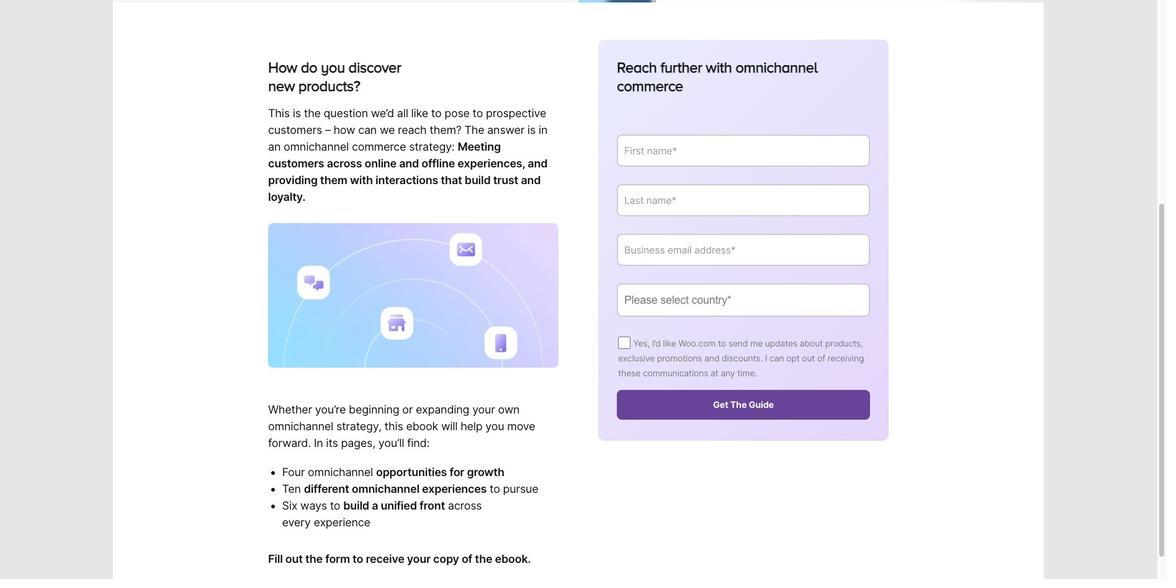 Task type: vqa. For each thing, say whether or not it's contained in the screenshot.
Search icon
no



Task type: describe. For each thing, give the bounding box(es) containing it.
opt
[[787, 354, 800, 364]]

a
[[372, 500, 378, 513]]

front
[[420, 500, 445, 513]]

and up interactions
[[399, 157, 419, 170]]

all
[[397, 107, 408, 120]]

the
[[465, 124, 485, 137]]

the for out
[[306, 553, 323, 566]]

updates
[[766, 339, 798, 349]]

Yes, I'd like Woo.com to send me updates about products, exclusive promotions and discounts. I can opt out of receiving these communications at any time. checkbox
[[618, 337, 631, 350]]

the for is
[[304, 107, 321, 120]]

in
[[539, 124, 548, 137]]

the left the ebook.
[[475, 553, 493, 566]]

forward.
[[268, 437, 311, 450]]

this is the question we'd all like to pose to prospective customers – how can we reach them? the answer is in an omnichannel commerce strategy:
[[268, 107, 548, 153]]

them
[[320, 174, 348, 187]]

with inside meeting customers across online and offline experiences, and providing them with interactions that build trust and loyalty.
[[350, 174, 373, 187]]

how
[[334, 124, 355, 137]]

reach
[[398, 124, 427, 137]]

your inside whether you're beginning or expanding your own omnichannel strategy, this ebook will help you move forward. in its pages, you'll find:
[[473, 404, 495, 417]]

to inside four omnichannel opportunities for growth ten different omnichannel experiences to pursue
[[490, 483, 500, 496]]

that
[[441, 174, 462, 187]]

you're
[[315, 404, 346, 417]]

of inside the yes, i'd like woo.com to send me updates about products, exclusive promotions and discounts. i can opt out of receiving these communications at any time.
[[818, 354, 826, 364]]

ways
[[301, 500, 327, 513]]

do
[[301, 59, 317, 76]]

experiences,
[[458, 157, 525, 170]]

strategy:
[[409, 140, 455, 153]]

four omnichannel opportunities for growth ten different omnichannel experiences to pursue
[[282, 466, 539, 496]]

experiences
[[422, 483, 487, 496]]

products?
[[298, 78, 360, 95]]

this
[[268, 107, 290, 120]]

ebook.
[[495, 553, 531, 566]]

we
[[380, 124, 395, 137]]

every experience
[[282, 517, 371, 530]]

can inside the yes, i'd like woo.com to send me updates about products, exclusive promotions and discounts. i can opt out of receiving these communications at any time.
[[770, 354, 785, 364]]

different
[[304, 483, 349, 496]]

loyalty.
[[268, 191, 306, 204]]

yes,
[[634, 339, 650, 349]]

find:
[[407, 437, 430, 450]]

growth
[[467, 466, 505, 480]]

send
[[729, 339, 748, 349]]

0 horizontal spatial your
[[407, 553, 431, 566]]

this
[[385, 421, 403, 434]]

Last name* text field
[[617, 185, 871, 217]]

products,
[[826, 339, 864, 349]]

commerce inside reach further with omnichannel commerce
[[617, 78, 684, 95]]

an
[[268, 140, 281, 153]]

four
[[282, 466, 305, 480]]

unified
[[381, 500, 417, 513]]

online
[[365, 157, 397, 170]]

copy
[[433, 553, 459, 566]]

reach
[[617, 59, 657, 76]]

meeting customers across online and offline experiences, and providing them with interactions that build trust and loyalty.
[[268, 140, 548, 204]]

across inside meeting customers across online and offline experiences, and providing them with interactions that build trust and loyalty.
[[327, 157, 362, 170]]

out inside the yes, i'd like woo.com to send me updates about products, exclusive promotions and discounts. i can opt out of receiving these communications at any time.
[[802, 354, 816, 364]]

its
[[326, 437, 338, 450]]

receiving
[[828, 354, 865, 364]]

pursue
[[503, 483, 539, 496]]

–
[[325, 124, 331, 137]]

customers inside this is the question we'd all like to pose to prospective customers – how can we reach them? the answer is in an omnichannel commerce strategy:
[[268, 124, 322, 137]]

pose
[[445, 107, 470, 120]]

Business email address* text field
[[617, 234, 871, 267]]

0 horizontal spatial out
[[286, 553, 303, 566]]

1 horizontal spatial is
[[528, 124, 536, 137]]

0 horizontal spatial build
[[344, 500, 369, 513]]

reach further with omnichannel commerce
[[617, 59, 818, 95]]

answer
[[488, 124, 525, 137]]

prospective
[[486, 107, 547, 120]]

ebook
[[406, 421, 438, 434]]

help
[[461, 421, 483, 434]]

ten
[[282, 483, 301, 496]]

discover
[[349, 59, 402, 76]]

like inside this is the question we'd all like to pose to prospective customers – how can we reach them? the answer is in an omnichannel commerce strategy:
[[411, 107, 428, 120]]

0 vertical spatial is
[[293, 107, 301, 120]]

them?
[[430, 124, 462, 137]]

yes, i'd like woo.com to send me updates about products, exclusive promotions and discounts. i can opt out of receiving these communications at any time.
[[618, 339, 865, 379]]

discounts.
[[722, 354, 763, 364]]

about
[[800, 339, 823, 349]]

or
[[403, 404, 413, 417]]

First name* text field
[[617, 135, 871, 167]]

fill
[[268, 553, 283, 566]]

fill out the form to receive your copy of the ebook.
[[268, 553, 531, 566]]

can inside this is the question we'd all like to pose to prospective customers – how can we reach them? the answer is in an omnichannel commerce strategy:
[[358, 124, 377, 137]]

will
[[441, 421, 458, 434]]

beginning
[[349, 404, 400, 417]]

1 vertical spatial of
[[462, 553, 473, 566]]



Task type: locate. For each thing, give the bounding box(es) containing it.
build left a on the bottom left
[[344, 500, 369, 513]]

customers up providing on the top of page
[[268, 157, 324, 170]]

0 horizontal spatial of
[[462, 553, 473, 566]]

we'd
[[371, 107, 394, 120]]

across every experience
[[282, 500, 482, 530]]

to
[[431, 107, 442, 120], [473, 107, 483, 120], [719, 339, 727, 349], [490, 483, 500, 496], [330, 500, 341, 513], [353, 553, 363, 566]]

question
[[324, 107, 368, 120]]

commerce
[[617, 78, 684, 95], [352, 140, 406, 153]]

omnichannel
[[736, 59, 818, 76], [284, 140, 349, 153], [268, 421, 334, 434], [308, 466, 373, 480], [352, 483, 420, 496]]

and right trust
[[521, 174, 541, 187]]

1 vertical spatial out
[[286, 553, 303, 566]]

1 horizontal spatial out
[[802, 354, 816, 364]]

customers inside meeting customers across online and offline experiences, and providing them with interactions that build trust and loyalty.
[[268, 157, 324, 170]]

with right further
[[706, 59, 732, 76]]

omnichannel inside whether you're beginning or expanding your own omnichannel strategy, this ebook will help you move forward. in its pages, you'll find:
[[268, 421, 334, 434]]

new
[[268, 78, 295, 95]]

trust
[[494, 174, 519, 187]]

you down own
[[486, 421, 504, 434]]

woo.com
[[679, 339, 716, 349]]

promotions
[[657, 354, 703, 364]]

your up help
[[473, 404, 495, 417]]

build down experiences,
[[465, 174, 491, 187]]

is right this
[[293, 107, 301, 120]]

1 horizontal spatial build
[[465, 174, 491, 187]]

1 vertical spatial like
[[663, 339, 677, 349]]

form
[[326, 553, 350, 566]]

these
[[618, 368, 641, 379]]

out
[[802, 354, 816, 364], [286, 553, 303, 566]]

0 horizontal spatial commerce
[[352, 140, 406, 153]]

0 vertical spatial of
[[818, 354, 826, 364]]

you
[[321, 59, 345, 76], [486, 421, 504, 434]]

1 horizontal spatial like
[[663, 339, 677, 349]]

1 customers from the top
[[268, 124, 322, 137]]

strategy,
[[336, 421, 382, 434]]

and down in
[[528, 157, 548, 170]]

at
[[711, 368, 719, 379]]

expanding
[[416, 404, 470, 417]]

i'd
[[653, 339, 661, 349]]

whether you're beginning or expanding your own omnichannel strategy, this ebook will help you move forward. in its pages, you'll find:
[[268, 404, 536, 450]]

0 horizontal spatial across
[[327, 157, 362, 170]]

can left we at the left of page
[[358, 124, 377, 137]]

1 horizontal spatial commerce
[[617, 78, 684, 95]]

1 vertical spatial build
[[344, 500, 369, 513]]

of right copy
[[462, 553, 473, 566]]

like right i'd
[[663, 339, 677, 349]]

0 horizontal spatial you
[[321, 59, 345, 76]]

1 vertical spatial customers
[[268, 157, 324, 170]]

1 vertical spatial commerce
[[352, 140, 406, 153]]

your
[[473, 404, 495, 417], [407, 553, 431, 566]]

1 horizontal spatial can
[[770, 354, 785, 364]]

to down different on the left bottom of page
[[330, 500, 341, 513]]

you inside whether you're beginning or expanding your own omnichannel strategy, this ebook will help you move forward. in its pages, you'll find:
[[486, 421, 504, 434]]

1 horizontal spatial with
[[706, 59, 732, 76]]

for
[[450, 466, 465, 480]]

out right fill
[[286, 553, 303, 566]]

exclusive
[[618, 354, 655, 364]]

and
[[399, 157, 419, 170], [528, 157, 548, 170], [521, 174, 541, 187], [705, 354, 720, 364]]

communications
[[643, 368, 709, 379]]

how
[[268, 59, 297, 76]]

commerce inside this is the question we'd all like to pose to prospective customers – how can we reach them? the answer is in an omnichannel commerce strategy:
[[352, 140, 406, 153]]

0 vertical spatial your
[[473, 404, 495, 417]]

omnichannel inside this is the question we'd all like to pose to prospective customers – how can we reach them? the answer is in an omnichannel commerce strategy:
[[284, 140, 349, 153]]

0 vertical spatial commerce
[[617, 78, 684, 95]]

providing
[[268, 174, 318, 187]]

0 horizontal spatial is
[[293, 107, 301, 120]]

move
[[507, 421, 536, 434]]

and inside the yes, i'd like woo.com to send me updates about products, exclusive promotions and discounts. i can opt out of receiving these communications at any time.
[[705, 354, 720, 364]]

further
[[661, 59, 703, 76]]

six
[[282, 500, 298, 513]]

me
[[751, 339, 763, 349]]

of
[[818, 354, 826, 364], [462, 553, 473, 566]]

can right i
[[770, 354, 785, 364]]

0 horizontal spatial like
[[411, 107, 428, 120]]

you'll
[[379, 437, 404, 450]]

commerce up online
[[352, 140, 406, 153]]

pages,
[[341, 437, 376, 450]]

customers down this
[[268, 124, 322, 137]]

across inside across every experience
[[448, 500, 482, 513]]

to right form
[[353, 553, 363, 566]]

0 vertical spatial can
[[358, 124, 377, 137]]

0 vertical spatial build
[[465, 174, 491, 187]]

0 horizontal spatial with
[[350, 174, 373, 187]]

0 vertical spatial across
[[327, 157, 362, 170]]

whether
[[268, 404, 312, 417]]

1 vertical spatial is
[[528, 124, 536, 137]]

with down online
[[350, 174, 373, 187]]

how do you discover new products?
[[268, 59, 402, 95]]

is left in
[[528, 124, 536, 137]]

2 customers from the top
[[268, 157, 324, 170]]

1 horizontal spatial your
[[473, 404, 495, 417]]

of down the about
[[818, 354, 826, 364]]

own
[[498, 404, 520, 417]]

None submit
[[617, 391, 871, 421]]

you up products?
[[321, 59, 345, 76]]

with inside reach further with omnichannel commerce
[[706, 59, 732, 76]]

the down products?
[[304, 107, 321, 120]]

to left send
[[719, 339, 727, 349]]

0 vertical spatial with
[[706, 59, 732, 76]]

any
[[721, 368, 735, 379]]

0 vertical spatial like
[[411, 107, 428, 120]]

meeting
[[458, 140, 501, 153]]

receive
[[366, 553, 405, 566]]

i
[[766, 354, 768, 364]]

1 vertical spatial across
[[448, 500, 482, 513]]

omnichannel inside reach further with omnichannel commerce
[[736, 59, 818, 76]]

and up 'at'
[[705, 354, 720, 364]]

build inside meeting customers across online and offline experiences, and providing them with interactions that build trust and loyalty.
[[465, 174, 491, 187]]

1 vertical spatial with
[[350, 174, 373, 187]]

your left copy
[[407, 553, 431, 566]]

to down growth
[[490, 483, 500, 496]]

like right the all
[[411, 107, 428, 120]]

0 horizontal spatial can
[[358, 124, 377, 137]]

like inside the yes, i'd like woo.com to send me updates about products, exclusive promotions and discounts. i can opt out of receiving these communications at any time.
[[663, 339, 677, 349]]

across up them at left
[[327, 157, 362, 170]]

1 horizontal spatial you
[[486, 421, 504, 434]]

1 horizontal spatial across
[[448, 500, 482, 513]]

interactions
[[376, 174, 438, 187]]

0 vertical spatial you
[[321, 59, 345, 76]]

1 horizontal spatial of
[[818, 354, 826, 364]]

to inside the yes, i'd like woo.com to send me updates about products, exclusive promotions and discounts. i can opt out of receiving these communications at any time.
[[719, 339, 727, 349]]

customers
[[268, 124, 322, 137], [268, 157, 324, 170]]

1 vertical spatial you
[[486, 421, 504, 434]]

the inside this is the question we'd all like to pose to prospective customers – how can we reach them? the answer is in an omnichannel commerce strategy:
[[304, 107, 321, 120]]

1 vertical spatial your
[[407, 553, 431, 566]]

to up the
[[473, 107, 483, 120]]

can
[[358, 124, 377, 137], [770, 354, 785, 364]]

across down experiences on the left bottom
[[448, 500, 482, 513]]

the left form
[[306, 553, 323, 566]]

commerce down reach at the top of page
[[617, 78, 684, 95]]

six ways to build a unified front
[[282, 500, 445, 513]]

to up them?
[[431, 107, 442, 120]]

in
[[314, 437, 323, 450]]

1 vertical spatial can
[[770, 354, 785, 364]]

time.
[[738, 368, 757, 379]]

you inside the 'how do you discover new products?'
[[321, 59, 345, 76]]

out down the about
[[802, 354, 816, 364]]

is
[[293, 107, 301, 120], [528, 124, 536, 137]]

offline
[[422, 157, 455, 170]]

the
[[304, 107, 321, 120], [306, 553, 323, 566], [475, 553, 493, 566]]

0 vertical spatial customers
[[268, 124, 322, 137]]

0 vertical spatial out
[[802, 354, 816, 364]]

opportunities
[[376, 466, 447, 480]]



